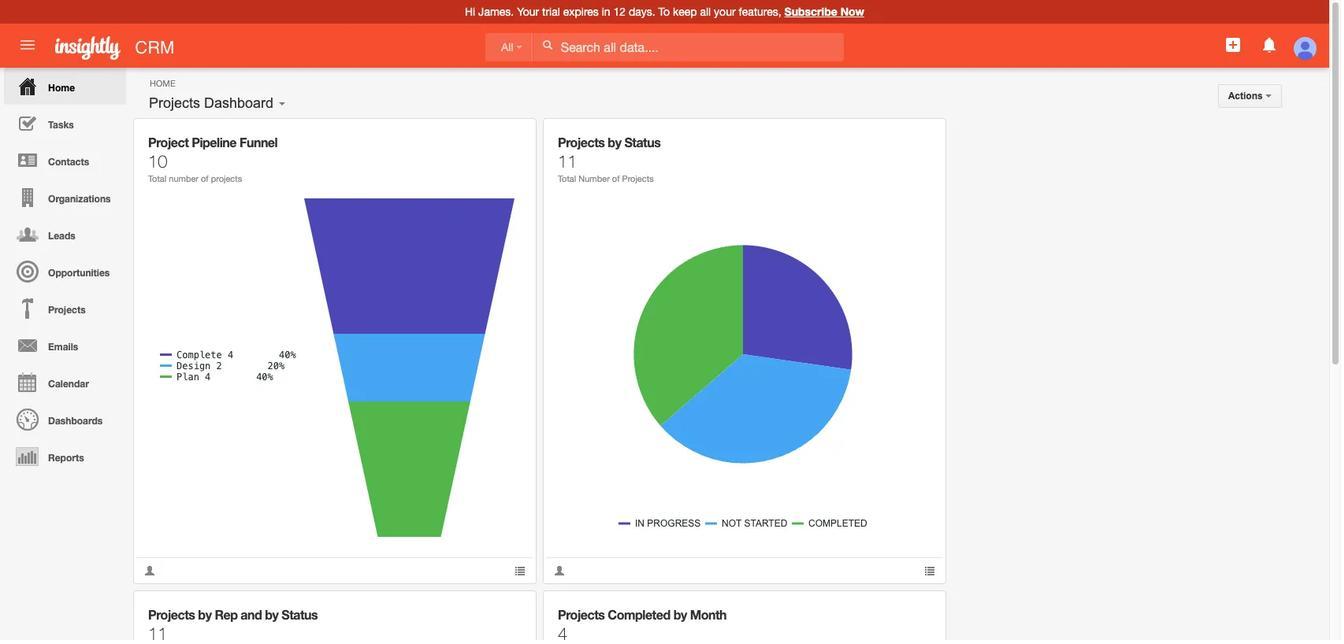 Task type: describe. For each thing, give the bounding box(es) containing it.
completed
[[608, 608, 671, 623]]

by left month
[[674, 608, 687, 623]]

actions
[[1229, 91, 1266, 102]]

james.
[[479, 6, 514, 18]]

pipeline
[[192, 135, 236, 150]]

emails link
[[4, 327, 126, 364]]

dashboards link
[[4, 401, 126, 438]]

projects dashboard button
[[143, 91, 279, 115]]

expires
[[563, 6, 599, 18]]

contacts link
[[4, 142, 126, 179]]

projects completed by month
[[558, 608, 727, 623]]

projects
[[211, 174, 242, 184]]

1 vertical spatial wrench image
[[913, 603, 924, 614]]

projects for projects by rep and by status
[[148, 608, 195, 623]]

your
[[714, 6, 736, 18]]

status inside projects by status 11 total number of projects
[[625, 135, 661, 150]]

11
[[558, 151, 577, 172]]

all link
[[486, 33, 533, 61]]

projects link
[[4, 290, 126, 327]]

projects for projects by status 11 total number of projects
[[558, 135, 605, 150]]

contacts
[[48, 156, 89, 168]]

actions button
[[1218, 84, 1283, 108]]

in
[[602, 6, 611, 18]]

projects for projects completed by month
[[558, 608, 605, 623]]

by left rep
[[198, 608, 212, 623]]

all
[[501, 41, 514, 54]]

projects by rep and by status
[[148, 608, 318, 623]]

by right and
[[265, 608, 279, 623]]

12
[[614, 6, 626, 18]]

crm
[[135, 38, 175, 58]]

subscribe now link
[[785, 5, 865, 18]]

home inside 'link'
[[48, 82, 75, 94]]

your
[[517, 6, 539, 18]]

and
[[241, 608, 262, 623]]

calendar link
[[4, 364, 126, 401]]

user image for 10
[[144, 566, 155, 577]]

0 vertical spatial wrench image
[[913, 130, 924, 141]]

projects right "number"
[[622, 174, 654, 184]]

organizations link
[[4, 179, 126, 216]]

number
[[169, 174, 199, 184]]



Task type: locate. For each thing, give the bounding box(es) containing it.
2 total from the left
[[558, 174, 576, 184]]

Search all data.... text field
[[534, 33, 844, 61]]

all
[[700, 6, 711, 18]]

list image
[[515, 566, 526, 577], [925, 566, 936, 577]]

projects for projects
[[48, 304, 86, 316]]

calendar
[[48, 378, 89, 390]]

to
[[659, 6, 670, 18]]

opportunities link
[[4, 253, 126, 290]]

funnel
[[240, 135, 278, 150]]

total
[[148, 174, 167, 184], [558, 174, 576, 184]]

projects inside navigation
[[48, 304, 86, 316]]

project pipeline funnel link
[[148, 135, 278, 150]]

home link
[[4, 68, 126, 105]]

reports link
[[4, 438, 126, 475]]

now
[[841, 5, 865, 18]]

projects
[[149, 95, 200, 111], [558, 135, 605, 150], [622, 174, 654, 184], [48, 304, 86, 316], [148, 608, 195, 623], [558, 608, 605, 623]]

1 horizontal spatial home
[[150, 79, 175, 88]]

0 horizontal spatial of
[[201, 174, 209, 184]]

of for 10
[[201, 174, 209, 184]]

of inside project pipeline funnel 10 total number of projects
[[201, 174, 209, 184]]

total for 10
[[148, 174, 167, 184]]

1 horizontal spatial status
[[625, 135, 661, 150]]

reports
[[48, 452, 84, 464]]

by up "number"
[[608, 135, 622, 150]]

1 horizontal spatial total
[[558, 174, 576, 184]]

1 of from the left
[[201, 174, 209, 184]]

emails
[[48, 341, 78, 353]]

projects inside button
[[149, 95, 200, 111]]

1 vertical spatial status
[[282, 608, 318, 623]]

projects left rep
[[148, 608, 195, 623]]

projects up emails link
[[48, 304, 86, 316]]

notifications image
[[1260, 35, 1279, 54]]

hi
[[465, 6, 476, 18]]

1 horizontal spatial wrench image
[[913, 130, 924, 141]]

navigation containing home
[[0, 68, 126, 475]]

trial
[[542, 6, 560, 18]]

dashboard
[[204, 95, 274, 111]]

projects up project
[[149, 95, 200, 111]]

projects for projects dashboard
[[149, 95, 200, 111]]

home
[[150, 79, 175, 88], [48, 82, 75, 94]]

of right "number"
[[612, 174, 620, 184]]

1 user image from the left
[[144, 566, 155, 577]]

1 horizontal spatial of
[[612, 174, 620, 184]]

projects left 'completed'
[[558, 608, 605, 623]]

subscribe
[[785, 5, 838, 18]]

of
[[201, 174, 209, 184], [612, 174, 620, 184]]

0 vertical spatial status
[[625, 135, 661, 150]]

user image
[[144, 566, 155, 577], [554, 566, 565, 577]]

10
[[148, 151, 167, 172]]

projects by status 11 total number of projects
[[558, 135, 661, 184]]

0 vertical spatial wrench image
[[503, 130, 514, 141]]

days.
[[629, 6, 656, 18]]

navigation
[[0, 68, 126, 475]]

2 of from the left
[[612, 174, 620, 184]]

white image
[[542, 39, 553, 50]]

total down 10
[[148, 174, 167, 184]]

home down crm
[[150, 79, 175, 88]]

list image for 11
[[925, 566, 936, 577]]

of inside projects by status 11 total number of projects
[[612, 174, 620, 184]]

organizations
[[48, 193, 111, 205]]

1 vertical spatial wrench image
[[503, 603, 514, 614]]

0 horizontal spatial status
[[282, 608, 318, 623]]

total inside projects by status 11 total number of projects
[[558, 174, 576, 184]]

2 user image from the left
[[554, 566, 565, 577]]

0 horizontal spatial wrench image
[[503, 130, 514, 141]]

0 horizontal spatial user image
[[144, 566, 155, 577]]

user image for 11
[[554, 566, 565, 577]]

0 horizontal spatial total
[[148, 174, 167, 184]]

projects dashboard
[[149, 95, 274, 111]]

tasks
[[48, 119, 74, 131]]

of for 11
[[612, 174, 620, 184]]

features,
[[739, 6, 782, 18]]

2 list image from the left
[[925, 566, 936, 577]]

projects completed by month link
[[558, 608, 727, 623]]

total for 11
[[558, 174, 576, 184]]

leads link
[[4, 216, 126, 253]]

1 list image from the left
[[515, 566, 526, 577]]

projects up 11
[[558, 135, 605, 150]]

0 horizontal spatial wrench image
[[503, 603, 514, 614]]

opportunities
[[48, 267, 110, 279]]

leads
[[48, 230, 75, 242]]

keep
[[673, 6, 697, 18]]

project
[[148, 135, 189, 150]]

1 horizontal spatial wrench image
[[913, 603, 924, 614]]

project pipeline funnel 10 total number of projects
[[148, 135, 278, 184]]

number
[[579, 174, 610, 184]]

of right the number
[[201, 174, 209, 184]]

list image for 10
[[515, 566, 526, 577]]

total down 11
[[558, 174, 576, 184]]

tasks link
[[4, 105, 126, 142]]

month
[[690, 608, 727, 623]]

total inside project pipeline funnel 10 total number of projects
[[148, 174, 167, 184]]

by
[[608, 135, 622, 150], [198, 608, 212, 623], [265, 608, 279, 623], [674, 608, 687, 623]]

hi james. your trial expires in 12 days. to keep all your features, subscribe now
[[465, 5, 865, 18]]

projects by status link
[[558, 135, 661, 150]]

home up tasks link
[[48, 82, 75, 94]]

1 horizontal spatial user image
[[554, 566, 565, 577]]

wrench image
[[503, 130, 514, 141], [913, 603, 924, 614]]

1 horizontal spatial list image
[[925, 566, 936, 577]]

dashboards
[[48, 415, 103, 427]]

status
[[625, 135, 661, 150], [282, 608, 318, 623]]

0 horizontal spatial home
[[48, 82, 75, 94]]

1 total from the left
[[148, 174, 167, 184]]

0 horizontal spatial list image
[[515, 566, 526, 577]]

projects by rep and by status link
[[148, 608, 318, 623]]

by inside projects by status 11 total number of projects
[[608, 135, 622, 150]]

wrench image
[[913, 130, 924, 141], [503, 603, 514, 614]]

rep
[[215, 608, 238, 623]]



Task type: vqa. For each thing, say whether or not it's contained in the screenshot.
Dec in ex-nsa worker pleads guilty to bid rigging - law360 wed, 21 dec 2022 08:00:00 gmt
no



